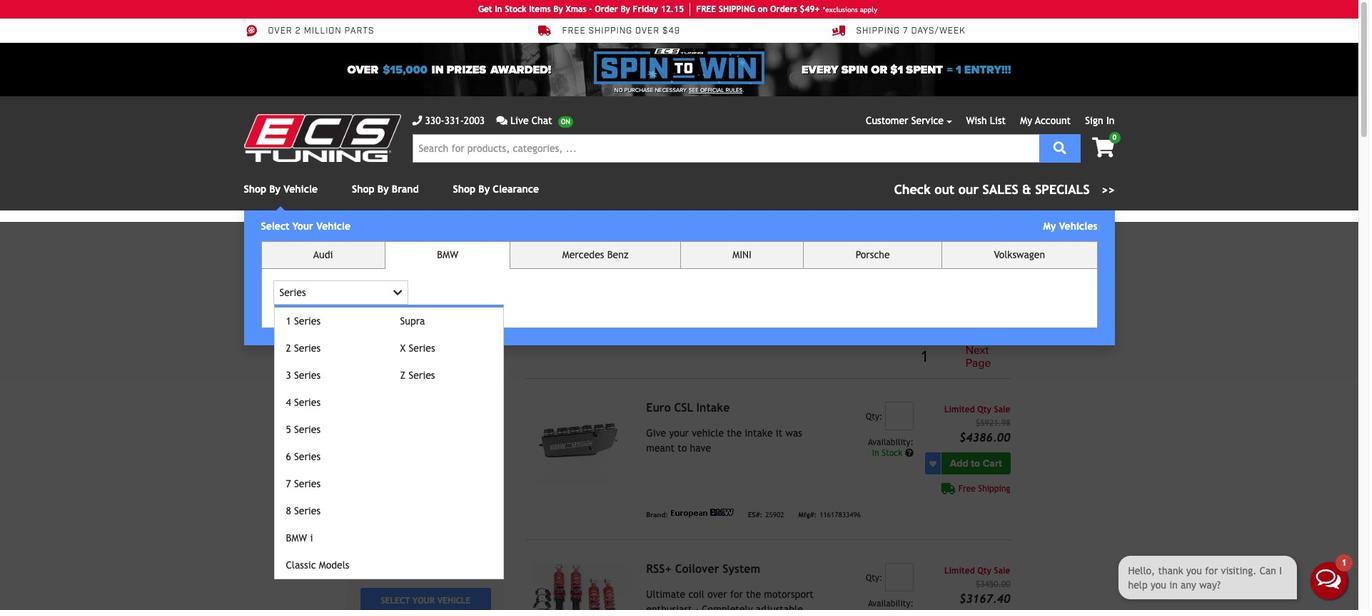 Task type: vqa. For each thing, say whether or not it's contained in the screenshot.
first the orders from the top of the page
no



Task type: locate. For each thing, give the bounding box(es) containing it.
series right "4"
[[294, 397, 321, 408]]

- right the xmas
[[589, 4, 592, 14]]

the right for
[[746, 589, 761, 601]]

shop by clearance
[[453, 184, 539, 195]]

get
[[478, 4, 492, 14]]

in left the question circle image
[[873, 449, 880, 459]]

adjustable
[[756, 604, 803, 611]]

2 qty: from the top
[[866, 574, 883, 584]]

0 horizontal spatial over
[[268, 26, 293, 37]]

series up 2 series
[[294, 316, 321, 327]]

million
[[304, 26, 342, 37]]

None number field
[[885, 402, 914, 431], [885, 564, 914, 592], [885, 402, 914, 431], [885, 564, 914, 592]]

1 up 2 series
[[286, 316, 291, 327]]

1 vertical spatial page
[[966, 356, 992, 370]]

series for 1 series
[[294, 316, 321, 327]]

2 series
[[286, 343, 321, 354]]

sale inside the "limited qty sale $5921.98 $4386.00"
[[994, 405, 1011, 415]]

0 horizontal spatial my
[[1021, 115, 1033, 126]]

1 vertical spatial your
[[413, 597, 435, 607]]

the left the intake
[[727, 428, 742, 439]]

1 horizontal spatial over
[[347, 62, 379, 77]]

0 vertical spatial qty:
[[866, 412, 883, 422]]

series for 2 series
[[294, 343, 321, 354]]

shipping down the cart
[[979, 484, 1011, 494]]

over up the completely
[[708, 589, 727, 601]]

&
[[1023, 182, 1032, 197]]

vehicle up the have
[[692, 428, 724, 439]]

wish
[[967, 115, 987, 126]]

vehicle
[[284, 184, 318, 195], [317, 221, 351, 232], [360, 561, 412, 580], [438, 597, 471, 607]]

my for my account
[[1021, 115, 1033, 126]]

1 vertical spatial qty:
[[866, 574, 883, 584]]

0 vertical spatial the
[[727, 428, 742, 439]]

in right get
[[495, 4, 502, 14]]

qty up $3450.00
[[978, 566, 992, 576]]

shipping down apply
[[857, 26, 901, 37]]

your inside select your vehicle link
[[413, 597, 435, 607]]

0 vertical spatial sale
[[994, 405, 1011, 415]]

1 horizontal spatial -
[[695, 604, 699, 611]]

2 shop from the left
[[352, 184, 375, 195]]

0 horizontal spatial select
[[261, 221, 290, 232]]

wish list
[[967, 115, 1006, 126]]

.
[[743, 87, 744, 94]]

i
[[310, 533, 313, 544]]

shop up select your vehicle
[[244, 184, 266, 195]]

0 vertical spatial free
[[562, 26, 586, 37]]

2
[[295, 26, 301, 37], [286, 343, 291, 354]]

add to cart
[[950, 458, 1002, 470]]

0 vertical spatial bmw
[[437, 249, 459, 261]]

1 vertical spatial vehicle
[[692, 428, 724, 439]]

my left vehicles at the top
[[1044, 221, 1056, 232]]

0 vertical spatial stock
[[505, 4, 527, 14]]

0 horizontal spatial the
[[727, 428, 742, 439]]

sale for $3167.40
[[994, 566, 1011, 576]]

1 vertical spatial the
[[746, 589, 761, 601]]

1 vertical spatial 2
[[286, 343, 291, 354]]

1 horizontal spatial in
[[873, 449, 880, 459]]

free down the xmas
[[562, 26, 586, 37]]

please tap 'select' to pick a vehicle
[[840, 236, 992, 247]]

1 vertical spatial availability:
[[868, 599, 914, 609]]

1 inside the paginated product list navigation navigation
[[922, 347, 927, 367]]

brand:
[[646, 511, 668, 519]]

1 link
[[913, 346, 936, 369]]

clearance right the home page link
[[412, 231, 452, 241]]

shipping inside "link"
[[857, 26, 901, 37]]

0 horizontal spatial shipping
[[857, 26, 901, 37]]

1 horizontal spatial shipping
[[979, 484, 1011, 494]]

order
[[595, 4, 618, 14]]

1 horizontal spatial page
[[966, 356, 992, 370]]

1 horizontal spatial my
[[1044, 221, 1056, 232]]

$1
[[891, 62, 904, 77]]

1 horizontal spatial bmw
[[437, 249, 459, 261]]

customer
[[866, 115, 909, 126]]

2 vertical spatial to
[[971, 458, 981, 470]]

pick
[[933, 236, 951, 247]]

my left 'account'
[[1021, 115, 1033, 126]]

question circle image
[[905, 449, 914, 458]]

0 vertical spatial in
[[495, 4, 502, 14]]

vehicle for shop by vehicle
[[284, 184, 318, 195]]

0 horizontal spatial 2
[[286, 343, 291, 354]]

series right the x
[[409, 343, 435, 354]]

vehicle
[[961, 236, 992, 247], [692, 428, 724, 439]]

2 up 3
[[286, 343, 291, 354]]

over 2 million parts
[[268, 26, 374, 37]]

sign
[[1086, 115, 1104, 126]]

days/week
[[912, 26, 966, 37]]

$15,000
[[383, 62, 428, 77]]

series right 6
[[294, 451, 321, 463]]

over for over $15,000 in prizes
[[347, 62, 379, 77]]

2 limited from the top
[[945, 566, 975, 576]]

service
[[912, 115, 944, 126]]

free down "add"
[[959, 484, 976, 494]]

0 vertical spatial page
[[385, 231, 403, 241]]

1 vertical spatial free
[[959, 484, 976, 494]]

limited inside 'limited qty sale $3450.00 $3167.40'
[[945, 566, 975, 576]]

to
[[922, 236, 930, 247], [678, 443, 687, 454], [971, 458, 981, 470]]

6
[[286, 451, 291, 463]]

bmw
[[437, 249, 459, 261], [286, 533, 307, 544]]

select for select link at the top of page
[[970, 236, 995, 245]]

0 vertical spatial your
[[669, 428, 689, 439]]

1 vertical spatial sale
[[994, 566, 1011, 576]]

0 horizontal spatial page
[[385, 231, 403, 241]]

1 sale from the top
[[994, 405, 1011, 415]]

1 vertical spatial 7
[[286, 478, 291, 490]]

items
[[529, 4, 551, 14]]

2 vertical spatial select
[[381, 597, 410, 607]]

page right home
[[385, 231, 403, 241]]

over left million
[[268, 26, 293, 37]]

qty
[[978, 405, 992, 415], [978, 566, 992, 576]]

add to cart button
[[942, 453, 1011, 475]]

page right '1' link
[[966, 356, 992, 370]]

your for give
[[669, 428, 689, 439]]

0 vertical spatial to
[[922, 236, 930, 247]]

sales & specials link
[[895, 180, 1115, 199]]

6 series
[[286, 451, 321, 463]]

2 qty from the top
[[978, 566, 992, 576]]

1 horizontal spatial 2
[[295, 26, 301, 37]]

rss+
[[646, 563, 672, 576]]

qty inside 'limited qty sale $3450.00 $3167.40'
[[978, 566, 992, 576]]

in for get
[[495, 4, 502, 14]]

comments image
[[496, 116, 508, 126]]

the inside give your vehicle the intake it was meant to have
[[727, 428, 742, 439]]

limited qty sale $5921.98 $4386.00
[[945, 405, 1011, 445]]

home
[[360, 231, 382, 241]]

1 vertical spatial stock
[[882, 449, 903, 459]]

supra
[[400, 316, 425, 327]]

account
[[1035, 115, 1071, 126]]

shop right brand
[[453, 184, 476, 195]]

rss+ coilover system
[[646, 563, 761, 576]]

$4386.00
[[960, 431, 1011, 445]]

0 horizontal spatial your
[[413, 597, 435, 607]]

by left the xmas
[[554, 4, 563, 14]]

1 vertical spatial qty
[[978, 566, 992, 576]]

your inside give your vehicle the intake it was meant to have
[[669, 428, 689, 439]]

clearance down live
[[493, 184, 539, 195]]

0 vertical spatial 2
[[295, 26, 301, 37]]

0 horizontal spatial vehicle
[[692, 428, 724, 439]]

1 horizontal spatial your
[[669, 428, 689, 439]]

4
[[286, 397, 291, 408]]

0 horizontal spatial 1
[[286, 316, 291, 327]]

to left the have
[[678, 443, 687, 454]]

1 vertical spatial bmw
[[286, 533, 307, 544]]

3
[[286, 370, 291, 381]]

0 vertical spatial select
[[261, 221, 290, 232]]

1 shop from the left
[[244, 184, 266, 195]]

ecs tuning image
[[244, 114, 401, 162]]

2 vertical spatial 1
[[922, 347, 927, 367]]

every spin or $1 spent = 1 entry!!!
[[802, 62, 1012, 77]]

1 qty from the top
[[978, 405, 992, 415]]

sale up $5921.98
[[994, 405, 1011, 415]]

sale inside 'limited qty sale $3450.00 $3167.40'
[[994, 566, 1011, 576]]

shop by vehicle link
[[244, 184, 318, 195]]

page for next
[[966, 356, 992, 370]]

shop for shop by brand
[[352, 184, 375, 195]]

over for $49
[[635, 26, 660, 37]]

1 vertical spatial to
[[678, 443, 687, 454]]

qty:
[[866, 412, 883, 422], [866, 574, 883, 584]]

1 vertical spatial over
[[347, 62, 379, 77]]

free shipping over $49 link
[[538, 24, 681, 37]]

series for 6 series
[[294, 451, 321, 463]]

1 horizontal spatial over
[[708, 589, 727, 601]]

0 vertical spatial shipping
[[857, 26, 901, 37]]

7 left days/week on the top right
[[903, 26, 909, 37]]

0 horizontal spatial stock
[[505, 4, 527, 14]]

series right 8
[[294, 506, 321, 517]]

0 vertical spatial availability:
[[868, 438, 914, 448]]

2 horizontal spatial to
[[971, 458, 981, 470]]

customer service button
[[866, 114, 952, 129]]

by
[[554, 4, 563, 14], [621, 4, 631, 14], [269, 184, 281, 195], [378, 184, 389, 195], [479, 184, 490, 195]]

1 vertical spatial limited
[[945, 566, 975, 576]]

0 horizontal spatial to
[[678, 443, 687, 454]]

over inside ultimate coil over for the motorsport enthusiast - completely adjustable
[[708, 589, 727, 601]]

0 vertical spatial over
[[635, 26, 660, 37]]

2 inside over 2 million parts link
[[295, 26, 301, 37]]

2 horizontal spatial 1
[[956, 62, 962, 77]]

sale up $3450.00
[[994, 566, 1011, 576]]

1 right = on the right of the page
[[956, 62, 962, 77]]

series for 4 series
[[294, 397, 321, 408]]

1 horizontal spatial 1
[[922, 347, 927, 367]]

to left 'pick'
[[922, 236, 930, 247]]

1 horizontal spatial vehicle
[[961, 236, 992, 247]]

1 left next
[[922, 347, 927, 367]]

0 vertical spatial qty
[[978, 405, 992, 415]]

over down parts
[[347, 62, 379, 77]]

series right z
[[409, 370, 435, 381]]

see official rules link
[[689, 86, 743, 95]]

1 vertical spatial over
[[708, 589, 727, 601]]

availability:
[[868, 438, 914, 448], [868, 599, 914, 609]]

1 vertical spatial clearance
[[412, 231, 452, 241]]

mercedes benz
[[563, 249, 629, 261]]

8 series
[[286, 506, 321, 517]]

1 limited from the top
[[945, 405, 975, 415]]

series right 5
[[294, 424, 321, 436]]

limited inside the "limited qty sale $5921.98 $4386.00"
[[945, 405, 975, 415]]

es#4430806 - 32132-2 - rss+ coilover system - ultimate coil over for the motorsport enthusiast - completely adjustable - h&r - audi image
[[527, 564, 635, 611]]

series down 6 series
[[294, 478, 321, 490]]

1 vertical spatial my
[[1044, 221, 1056, 232]]

by left brand
[[378, 184, 389, 195]]

intake
[[697, 401, 730, 415]]

ping
[[737, 4, 756, 14]]

3 shop from the left
[[453, 184, 476, 195]]

series for z series
[[409, 370, 435, 381]]

vehicle right a
[[961, 236, 992, 247]]

models
[[319, 560, 350, 571]]

1 horizontal spatial select
[[381, 597, 410, 607]]

1 vertical spatial 1
[[286, 316, 291, 327]]

0 vertical spatial over
[[268, 26, 293, 37]]

vehicle for select your vehicle
[[438, 597, 471, 607]]

list
[[990, 115, 1006, 126]]

limited for $3167.40
[[945, 566, 975, 576]]

1 vertical spatial in
[[1107, 115, 1115, 126]]

series right 3
[[294, 370, 321, 381]]

csl
[[675, 401, 693, 415]]

stock left items
[[505, 4, 527, 14]]

sign in
[[1086, 115, 1115, 126]]

sale for $4386.00
[[994, 405, 1011, 415]]

0 horizontal spatial free
[[562, 26, 586, 37]]

qty up $5921.98
[[978, 405, 992, 415]]

benz
[[607, 249, 629, 261]]

limited qty sale $3450.00 $3167.40
[[945, 566, 1011, 606]]

by up select your vehicle
[[269, 184, 281, 195]]

0 horizontal spatial over
[[635, 26, 660, 37]]

0 vertical spatial my
[[1021, 115, 1033, 126]]

qty for $4386.00
[[978, 405, 992, 415]]

0 vertical spatial clearance
[[493, 184, 539, 195]]

page inside the paginated product list navigation navigation
[[966, 356, 992, 370]]

a
[[953, 236, 959, 247]]

1 horizontal spatial free
[[959, 484, 976, 494]]

cart
[[983, 458, 1002, 470]]

in right sign
[[1107, 115, 1115, 126]]

shop for shop by vehicle
[[244, 184, 266, 195]]

rules
[[726, 87, 743, 94]]

0
[[1113, 134, 1117, 141]]

2 horizontal spatial in
[[1107, 115, 1115, 126]]

0 horizontal spatial shop
[[244, 184, 266, 195]]

limited up "$4386.00"
[[945, 405, 975, 415]]

2 left million
[[295, 26, 301, 37]]

0 horizontal spatial bmw
[[286, 533, 307, 544]]

1 horizontal spatial shop
[[352, 184, 375, 195]]

over down friday
[[635, 26, 660, 37]]

shipping 7 days/week link
[[832, 24, 966, 37]]

by down the 2003
[[479, 184, 490, 195]]

series down 1 series
[[294, 343, 321, 354]]

1 vertical spatial -
[[695, 604, 699, 611]]

over $15,000 in prizes
[[347, 62, 486, 77]]

wish list link
[[967, 115, 1006, 126]]

xmas
[[566, 4, 587, 14]]

2 sale from the top
[[994, 566, 1011, 576]]

tab list
[[261, 241, 1098, 580]]

7 up 8
[[286, 478, 291, 490]]

1 vertical spatial select
[[970, 236, 995, 245]]

1 horizontal spatial to
[[922, 236, 930, 247]]

your for select
[[413, 597, 435, 607]]

0 horizontal spatial -
[[589, 4, 592, 14]]

limited for $4386.00
[[945, 405, 975, 415]]

0 vertical spatial limited
[[945, 405, 975, 415]]

sales
[[983, 182, 1019, 197]]

2 horizontal spatial select
[[970, 236, 995, 245]]

0 horizontal spatial in
[[495, 4, 502, 14]]

- down coil
[[695, 604, 699, 611]]

my vehicles
[[1044, 221, 1098, 232]]

over
[[268, 26, 293, 37], [347, 62, 379, 77]]

0 vertical spatial vehicle
[[961, 236, 992, 247]]

shop left brand
[[352, 184, 375, 195]]

stock left the question circle image
[[882, 449, 903, 459]]

1 horizontal spatial the
[[746, 589, 761, 601]]

see
[[689, 87, 699, 94]]

page for home
[[385, 231, 403, 241]]

your
[[669, 428, 689, 439], [413, 597, 435, 607]]

2 horizontal spatial shop
[[453, 184, 476, 195]]

- inside ultimate coil over for the motorsport enthusiast - completely adjustable
[[695, 604, 699, 611]]

limited up $3167.40
[[945, 566, 975, 576]]

by for shop by vehicle
[[269, 184, 281, 195]]

1 horizontal spatial stock
[[882, 449, 903, 459]]

my
[[1021, 115, 1033, 126], [1044, 221, 1056, 232]]

1 inside tab list
[[286, 316, 291, 327]]

my vehicles link
[[1044, 221, 1098, 232]]

1 horizontal spatial 7
[[903, 26, 909, 37]]

select for select your vehicle
[[261, 221, 290, 232]]

0 horizontal spatial 7
[[286, 478, 291, 490]]

series for 7 series
[[294, 478, 321, 490]]

select your vehicle
[[261, 221, 351, 232]]

qty inside the "limited qty sale $5921.98 $4386.00"
[[978, 405, 992, 415]]

2003
[[464, 115, 485, 126]]

to right "add"
[[971, 458, 981, 470]]

0 vertical spatial 7
[[903, 26, 909, 37]]

series for x series
[[409, 343, 435, 354]]

limited
[[945, 405, 975, 415], [945, 566, 975, 576]]



Task type: describe. For each thing, give the bounding box(es) containing it.
euro csl intake
[[646, 401, 730, 415]]

live chat
[[511, 115, 552, 126]]

*exclusions
[[823, 5, 858, 13]]

your
[[293, 221, 314, 232]]

sign in link
[[1086, 115, 1115, 126]]

11617833496
[[820, 511, 861, 519]]

free for free shipping over $49
[[562, 26, 586, 37]]

classic
[[286, 560, 316, 571]]

free for free shipping
[[959, 484, 976, 494]]

x
[[400, 343, 406, 354]]

mfg#: 11617833496
[[799, 511, 861, 519]]

2 inside tab list
[[286, 343, 291, 354]]

live chat link
[[496, 114, 573, 129]]

over 2 million parts link
[[244, 24, 374, 37]]

0 horizontal spatial clearance
[[412, 231, 452, 241]]

completely
[[702, 604, 753, 611]]

spin
[[842, 62, 868, 77]]

my for my vehicles
[[1044, 221, 1056, 232]]

Search text field
[[412, 134, 1039, 163]]

by right order
[[621, 4, 631, 14]]

system
[[723, 563, 761, 576]]

7 series
[[286, 478, 321, 490]]

bmw for bmw i
[[286, 533, 307, 544]]

my account link
[[1021, 115, 1071, 126]]

search image
[[1054, 141, 1067, 154]]

series for 5 series
[[294, 424, 321, 436]]

spent
[[906, 62, 943, 77]]

home page
[[360, 231, 403, 241]]

by for shop by clearance
[[479, 184, 490, 195]]

by for shop by brand
[[378, 184, 389, 195]]

es#: 25902
[[748, 511, 784, 519]]

1 qty: from the top
[[866, 412, 883, 422]]

free shipping
[[959, 484, 1011, 494]]

select link
[[970, 236, 995, 245]]

select your vehicle
[[381, 597, 471, 607]]

bmw i
[[286, 533, 313, 544]]

classic models
[[286, 560, 350, 571]]

paginated product list navigation navigation
[[638, 342, 1011, 373]]

the inside ultimate coil over for the motorsport enthusiast - completely adjustable
[[746, 589, 761, 601]]

next
[[966, 343, 989, 358]]

ecs tuning 'spin to win' contest logo image
[[594, 49, 765, 84]]

0 vertical spatial 1
[[956, 62, 962, 77]]

1 for 1
[[922, 347, 927, 367]]

x series
[[400, 343, 435, 354]]

1 for 1 series
[[286, 316, 291, 327]]

or
[[871, 62, 888, 77]]

es#25902 - 11617833496 - euro csl intake - give your vehicle the intake it was meant to have - genuine european bmw - bmw image
[[527, 402, 635, 484]]

series up 1 series
[[280, 287, 306, 298]]

purchase
[[625, 87, 654, 94]]

next page
[[966, 343, 992, 370]]

select for select your vehicle
[[381, 597, 410, 607]]

my account
[[1021, 115, 1071, 126]]

to inside button
[[971, 458, 981, 470]]

entry!!!
[[965, 62, 1012, 77]]

z series
[[400, 370, 435, 381]]

home page link
[[360, 231, 410, 241]]

'select'
[[889, 236, 919, 247]]

z
[[400, 370, 406, 381]]

phone image
[[412, 116, 422, 126]]

7 inside "link"
[[903, 26, 909, 37]]

series for 8 series
[[294, 506, 321, 517]]

330-331-2003
[[425, 115, 485, 126]]

ship
[[719, 4, 737, 14]]

genuine european bmw - corporate logo image
[[671, 509, 734, 518]]

every
[[802, 62, 839, 77]]

vehicle inside give your vehicle the intake it was meant to have
[[692, 428, 724, 439]]

parts
[[345, 26, 374, 37]]

25902
[[766, 511, 784, 519]]

1 availability: from the top
[[868, 438, 914, 448]]

qty for $3167.40
[[978, 566, 992, 576]]

7 inside tab list
[[286, 478, 291, 490]]

to inside give your vehicle the intake it was meant to have
[[678, 443, 687, 454]]

*exclusions apply link
[[823, 4, 878, 15]]

tap
[[872, 236, 886, 247]]

shipping 7 days/week
[[857, 26, 966, 37]]

1 horizontal spatial clearance
[[493, 184, 539, 195]]

coilover
[[675, 563, 719, 576]]

add to wish list image
[[930, 460, 937, 468]]

chat
[[532, 115, 552, 126]]

in for sign
[[1107, 115, 1115, 126]]

$49+
[[800, 4, 820, 14]]

free shipping over $49
[[562, 26, 681, 37]]

4 series
[[286, 397, 321, 408]]

free
[[696, 4, 716, 14]]

porsche
[[856, 249, 890, 261]]

necessary.
[[655, 87, 688, 94]]

ultimate coil over for the motorsport enthusiast - completely adjustable
[[646, 589, 814, 611]]

8
[[286, 506, 291, 517]]

shop for shop by clearance
[[453, 184, 476, 195]]

vehicle for select your vehicle
[[317, 221, 351, 232]]

vehicles
[[1059, 221, 1098, 232]]

over for for
[[708, 589, 727, 601]]

2 vertical spatial in
[[873, 449, 880, 459]]

official
[[700, 87, 724, 94]]

shop by vehicle
[[244, 184, 318, 195]]

euro csl intake link
[[646, 401, 730, 415]]

have
[[690, 443, 711, 454]]

no
[[615, 87, 623, 94]]

apply
[[860, 5, 878, 13]]

friday
[[633, 4, 658, 14]]

$49
[[663, 26, 681, 37]]

brand
[[392, 184, 419, 195]]

shopping cart image
[[1093, 138, 1115, 158]]

series for 3 series
[[294, 370, 321, 381]]

2 availability: from the top
[[868, 599, 914, 609]]

shop by brand link
[[352, 184, 419, 195]]

0 vertical spatial -
[[589, 4, 592, 14]]

for
[[730, 589, 743, 601]]

tab list containing audi
[[261, 241, 1098, 580]]

customer service
[[866, 115, 944, 126]]

over for over 2 million parts
[[268, 26, 293, 37]]

1 vertical spatial shipping
[[979, 484, 1011, 494]]

euro
[[646, 401, 671, 415]]

bmw for bmw
[[437, 249, 459, 261]]

$3450.00
[[976, 580, 1011, 590]]

330-
[[425, 115, 445, 126]]

$5921.98
[[976, 419, 1011, 429]]

0 link
[[1081, 132, 1121, 159]]



